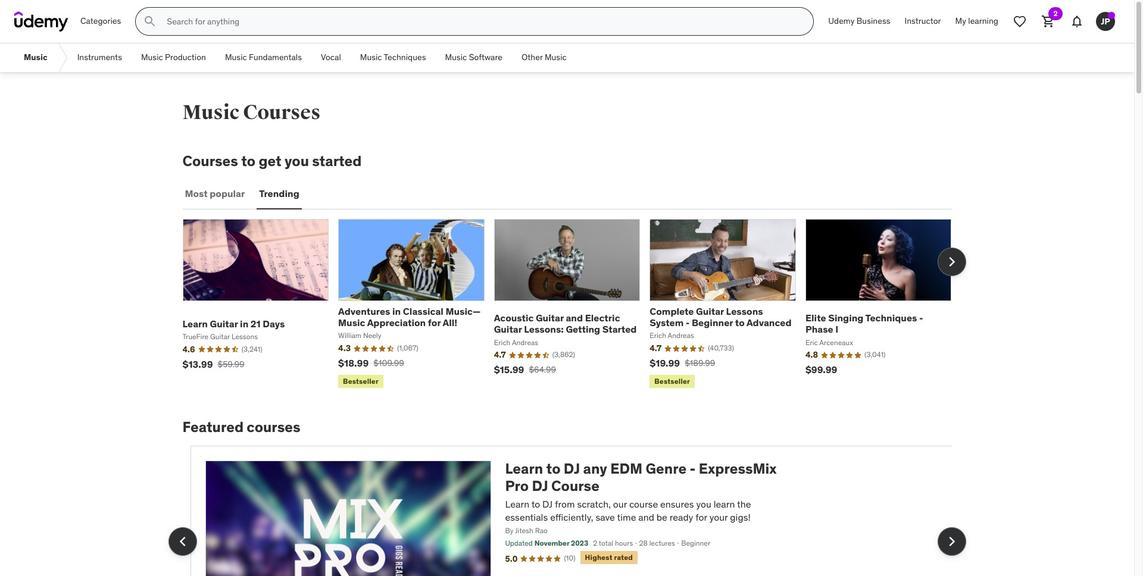 Task type: locate. For each thing, give the bounding box(es) containing it.
essentials
[[500, 512, 543, 524]]

and
[[566, 312, 583, 324], [633, 512, 649, 524]]

music for music courses
[[183, 100, 240, 125]]

2 left notifications icon
[[1054, 9, 1058, 18]]

0 vertical spatial learn
[[183, 318, 208, 330]]

music software
[[445, 52, 503, 63]]

you
[[285, 152, 309, 170], [691, 498, 706, 510]]

2 link
[[1035, 7, 1063, 36]]

0 vertical spatial beginner
[[692, 317, 734, 329]]

2 inside 2 link
[[1054, 9, 1058, 18]]

guitar left getting
[[536, 312, 564, 324]]

i
[[836, 324, 839, 336]]

business
[[857, 16, 891, 26]]

instructor
[[905, 16, 942, 26]]

1 horizontal spatial courses
[[243, 100, 321, 125]]

0 vertical spatial next image
[[943, 253, 962, 272]]

in left "21"
[[240, 318, 249, 330]]

5.0
[[500, 554, 513, 565]]

music inside 'link'
[[141, 52, 163, 63]]

1 horizontal spatial 2
[[1054, 9, 1058, 18]]

learning
[[969, 16, 999, 26]]

started
[[603, 324, 637, 336]]

started
[[312, 152, 362, 170]]

arrow pointing to subcategory menu links image
[[57, 43, 68, 72]]

lessons:
[[524, 324, 564, 336]]

carousel element
[[183, 219, 967, 391], [168, 446, 967, 577]]

submit search image
[[143, 14, 157, 29]]

for left your
[[691, 512, 702, 524]]

0 vertical spatial you
[[285, 152, 309, 170]]

2 left total
[[588, 539, 592, 548]]

udemy image
[[14, 11, 69, 32]]

1 horizontal spatial in
[[393, 306, 401, 318]]

1 next image from the top
[[943, 253, 962, 272]]

0 vertical spatial for
[[428, 317, 441, 329]]

2 for 2
[[1054, 9, 1058, 18]]

my learning
[[956, 16, 999, 26]]

instruments
[[77, 52, 122, 63]]

1 vertical spatial learn
[[500, 460, 538, 478]]

highest
[[580, 554, 608, 562]]

acoustic
[[494, 312, 534, 324]]

0 vertical spatial techniques
[[384, 52, 426, 63]]

0 vertical spatial courses
[[243, 100, 321, 125]]

ensures
[[655, 498, 689, 510]]

for left all!
[[428, 317, 441, 329]]

1 vertical spatial next image
[[943, 532, 962, 551]]

acoustic guitar and electric guitar lessons: getting started link
[[494, 312, 637, 336]]

1 vertical spatial beginner
[[676, 539, 706, 548]]

music inside "link"
[[225, 52, 247, 63]]

music fundamentals
[[225, 52, 302, 63]]

2023
[[566, 539, 583, 548]]

techniques
[[384, 52, 426, 63], [866, 312, 918, 324]]

featured courses
[[183, 418, 301, 437]]

courses up courses to get you started
[[243, 100, 321, 125]]

complete guitar lessons system - beginner to advanced
[[650, 306, 792, 329]]

next image
[[943, 253, 962, 272], [943, 532, 962, 551]]

1 vertical spatial techniques
[[866, 312, 918, 324]]

1 horizontal spatial and
[[633, 512, 649, 524]]

guitar left "21"
[[210, 318, 238, 330]]

you have alerts image
[[1109, 12, 1116, 19]]

edm
[[605, 460, 638, 478]]

0 vertical spatial 2
[[1054, 9, 1058, 18]]

guitar inside complete guitar lessons system - beginner to advanced
[[696, 306, 724, 318]]

0 horizontal spatial in
[[240, 318, 249, 330]]

efficiently,
[[545, 512, 588, 524]]

0 horizontal spatial and
[[566, 312, 583, 324]]

guitar
[[696, 306, 724, 318], [536, 312, 564, 324], [210, 318, 238, 330], [494, 324, 522, 336]]

music—
[[446, 306, 481, 318]]

dj left from
[[537, 498, 548, 510]]

Search for anything text field
[[165, 11, 800, 32]]

for
[[428, 317, 441, 329], [691, 512, 702, 524]]

time
[[612, 512, 631, 524]]

updated
[[500, 539, 528, 548]]

to
[[241, 152, 256, 170], [736, 317, 745, 329], [541, 460, 556, 478], [526, 498, 535, 510]]

scratch,
[[572, 498, 606, 510]]

get
[[259, 152, 282, 170]]

music fundamentals link
[[216, 43, 312, 72]]

genre
[[641, 460, 682, 478]]

hours
[[610, 539, 628, 548]]

dj
[[559, 460, 575, 478], [527, 477, 543, 496], [537, 498, 548, 510]]

1 vertical spatial carousel element
[[168, 446, 967, 577]]

1 vertical spatial courses
[[183, 152, 238, 170]]

most popular button
[[183, 180, 247, 208]]

28 lectures
[[634, 539, 670, 548]]

learn to dj any edm genre - expressmix pro dj course learn to dj from scratch, our course ensures you learn the essentials efficiently, save time and be ready for your gigs! by jitesh rao
[[500, 460, 772, 536]]

1 vertical spatial 2
[[588, 539, 592, 548]]

carousel element containing adventures in classical music— music appreciation for all!
[[183, 219, 967, 391]]

you up your
[[691, 498, 706, 510]]

and inside 'acoustic guitar and electric guitar lessons: getting started'
[[566, 312, 583, 324]]

courses
[[247, 418, 301, 437]]

be
[[652, 512, 662, 524]]

jitesh
[[510, 527, 528, 536]]

wishlist image
[[1013, 14, 1028, 29]]

music techniques link
[[351, 43, 436, 72]]

- inside complete guitar lessons system - beginner to advanced
[[686, 317, 690, 329]]

0 horizontal spatial 2
[[588, 539, 592, 548]]

to left advanced in the right bottom of the page
[[736, 317, 745, 329]]

courses up 'most popular'
[[183, 152, 238, 170]]

featured
[[183, 418, 244, 437]]

music
[[24, 52, 47, 63], [141, 52, 163, 63], [225, 52, 247, 63], [360, 52, 382, 63], [445, 52, 467, 63], [545, 52, 567, 63], [183, 100, 240, 125], [338, 317, 365, 329]]

adventures in classical music— music appreciation for all! link
[[338, 306, 481, 329]]

21
[[251, 318, 261, 330]]

0 horizontal spatial for
[[428, 317, 441, 329]]

ready
[[665, 512, 688, 524]]

fundamentals
[[249, 52, 302, 63]]

you right the get
[[285, 152, 309, 170]]

in left "classical"
[[393, 306, 401, 318]]

music techniques
[[360, 52, 426, 63]]

2
[[1054, 9, 1058, 18], [588, 539, 592, 548]]

beginner inside complete guitar lessons system - beginner to advanced
[[692, 317, 734, 329]]

1 horizontal spatial techniques
[[866, 312, 918, 324]]

0 vertical spatial and
[[566, 312, 583, 324]]

beginner down ready
[[676, 539, 706, 548]]

rao
[[530, 527, 543, 536]]

our
[[608, 498, 622, 510]]

and down course
[[633, 512, 649, 524]]

elite singing techniques - phase i
[[806, 312, 924, 336]]

0 vertical spatial carousel element
[[183, 219, 967, 391]]

28
[[634, 539, 643, 548]]

vocal link
[[312, 43, 351, 72]]

1 horizontal spatial for
[[691, 512, 702, 524]]

adventures
[[338, 306, 391, 318]]

getting
[[566, 324, 601, 336]]

1 vertical spatial you
[[691, 498, 706, 510]]

jp
[[1102, 16, 1111, 27]]

beginner right system
[[692, 317, 734, 329]]

production
[[165, 52, 206, 63]]

guitar for and
[[536, 312, 564, 324]]

2 inside carousel element
[[588, 539, 592, 548]]

1 vertical spatial and
[[633, 512, 649, 524]]

- inside learn to dj any edm genre - expressmix pro dj course learn to dj from scratch, our course ensures you learn the essentials efficiently, save time and be ready for your gigs! by jitesh rao
[[685, 460, 691, 478]]

guitar left lessons
[[696, 306, 724, 318]]

electric
[[585, 312, 620, 324]]

most
[[185, 188, 208, 200]]

1 horizontal spatial you
[[691, 498, 706, 510]]

and left electric
[[566, 312, 583, 324]]

in
[[393, 306, 401, 318], [240, 318, 249, 330]]

0 vertical spatial in
[[393, 306, 401, 318]]

1 vertical spatial for
[[691, 512, 702, 524]]

acoustic guitar and electric guitar lessons: getting started
[[494, 312, 637, 336]]



Task type: vqa. For each thing, say whether or not it's contained in the screenshot.
Complete
yes



Task type: describe. For each thing, give the bounding box(es) containing it.
advanced
[[747, 317, 792, 329]]

most popular
[[185, 188, 245, 200]]

software
[[469, 52, 503, 63]]

gigs!
[[725, 512, 746, 524]]

by
[[500, 527, 508, 536]]

vocal
[[321, 52, 341, 63]]

other
[[522, 52, 543, 63]]

dj left any on the right
[[559, 460, 575, 478]]

elite
[[806, 312, 827, 324]]

music for music fundamentals
[[225, 52, 247, 63]]

2 total hours
[[588, 539, 628, 548]]

0 horizontal spatial courses
[[183, 152, 238, 170]]

notifications image
[[1071, 14, 1085, 29]]

course
[[624, 498, 653, 510]]

categories
[[80, 16, 121, 26]]

system
[[650, 317, 684, 329]]

instructor link
[[898, 7, 949, 36]]

udemy
[[829, 16, 855, 26]]

expressmix
[[694, 460, 772, 478]]

2 for 2 total hours
[[588, 539, 592, 548]]

dj right pro
[[527, 477, 543, 496]]

your
[[705, 512, 723, 524]]

music link
[[14, 43, 57, 72]]

music for music techniques
[[360, 52, 382, 63]]

singing
[[829, 312, 864, 324]]

other music
[[522, 52, 567, 63]]

in inside adventures in classical music— music appreciation for all!
[[393, 306, 401, 318]]

instruments link
[[68, 43, 132, 72]]

the
[[732, 498, 746, 510]]

learn guitar in 21 days link
[[183, 318, 285, 330]]

for inside learn to dj any edm genre - expressmix pro dj course learn to dj from scratch, our course ensures you learn the essentials efficiently, save time and be ready for your gigs! by jitesh rao
[[691, 512, 702, 524]]

categories button
[[73, 7, 128, 36]]

to left the get
[[241, 152, 256, 170]]

guitar for lessons
[[696, 306, 724, 318]]

music for music
[[24, 52, 47, 63]]

november
[[529, 539, 564, 548]]

1 vertical spatial in
[[240, 318, 249, 330]]

my learning link
[[949, 7, 1006, 36]]

days
[[263, 318, 285, 330]]

music production
[[141, 52, 206, 63]]

guitar for in
[[210, 318, 238, 330]]

shopping cart with 2 items image
[[1042, 14, 1056, 29]]

learn for to
[[500, 460, 538, 478]]

music courses
[[183, 100, 321, 125]]

elite singing techniques - phase i link
[[806, 312, 924, 336]]

highest rated
[[580, 554, 628, 562]]

any
[[578, 460, 602, 478]]

carousel element containing learn to dj any edm genre - expressmix pro dj course
[[168, 446, 967, 577]]

music for music software
[[445, 52, 467, 63]]

complete
[[650, 306, 694, 318]]

2 vertical spatial learn
[[500, 498, 524, 510]]

techniques inside elite singing techniques - phase i
[[866, 312, 918, 324]]

0 horizontal spatial techniques
[[384, 52, 426, 63]]

total
[[594, 539, 608, 548]]

lessons
[[727, 306, 764, 318]]

lectures
[[644, 539, 670, 548]]

learn for guitar
[[183, 318, 208, 330]]

udemy business link
[[822, 7, 898, 36]]

classical
[[403, 306, 444, 318]]

adventures in classical music— music appreciation for all!
[[338, 306, 481, 329]]

appreciation
[[367, 317, 426, 329]]

course
[[546, 477, 595, 496]]

learn guitar in 21 days
[[183, 318, 285, 330]]

you inside learn to dj any edm genre - expressmix pro dj course learn to dj from scratch, our course ensures you learn the essentials efficiently, save time and be ready for your gigs! by jitesh rao
[[691, 498, 706, 510]]

music for music production
[[141, 52, 163, 63]]

rated
[[609, 554, 628, 562]]

and inside learn to dj any edm genre - expressmix pro dj course learn to dj from scratch, our course ensures you learn the essentials efficiently, save time and be ready for your gigs! by jitesh rao
[[633, 512, 649, 524]]

my
[[956, 16, 967, 26]]

updated november 2023
[[500, 539, 583, 548]]

previous image
[[173, 532, 192, 551]]

popular
[[210, 188, 245, 200]]

2 next image from the top
[[943, 532, 962, 551]]

pro
[[500, 477, 524, 496]]

jp link
[[1092, 7, 1121, 36]]

0 horizontal spatial you
[[285, 152, 309, 170]]

guitar left the "lessons:"
[[494, 324, 522, 336]]

music software link
[[436, 43, 512, 72]]

music production link
[[132, 43, 216, 72]]

udemy business
[[829, 16, 891, 26]]

- inside elite singing techniques - phase i
[[920, 312, 924, 324]]

complete guitar lessons system - beginner to advanced link
[[650, 306, 792, 329]]

(10)
[[559, 554, 571, 563]]

trending button
[[257, 180, 302, 208]]

for inside adventures in classical music— music appreciation for all!
[[428, 317, 441, 329]]

music inside adventures in classical music— music appreciation for all!
[[338, 317, 365, 329]]

from
[[550, 498, 570, 510]]

learn
[[709, 498, 730, 510]]

to up from
[[541, 460, 556, 478]]

all!
[[443, 317, 458, 329]]

trending
[[259, 188, 300, 200]]

to inside complete guitar lessons system - beginner to advanced
[[736, 317, 745, 329]]

to up essentials at the bottom of page
[[526, 498, 535, 510]]

other music link
[[512, 43, 577, 72]]

phase
[[806, 324, 834, 336]]



